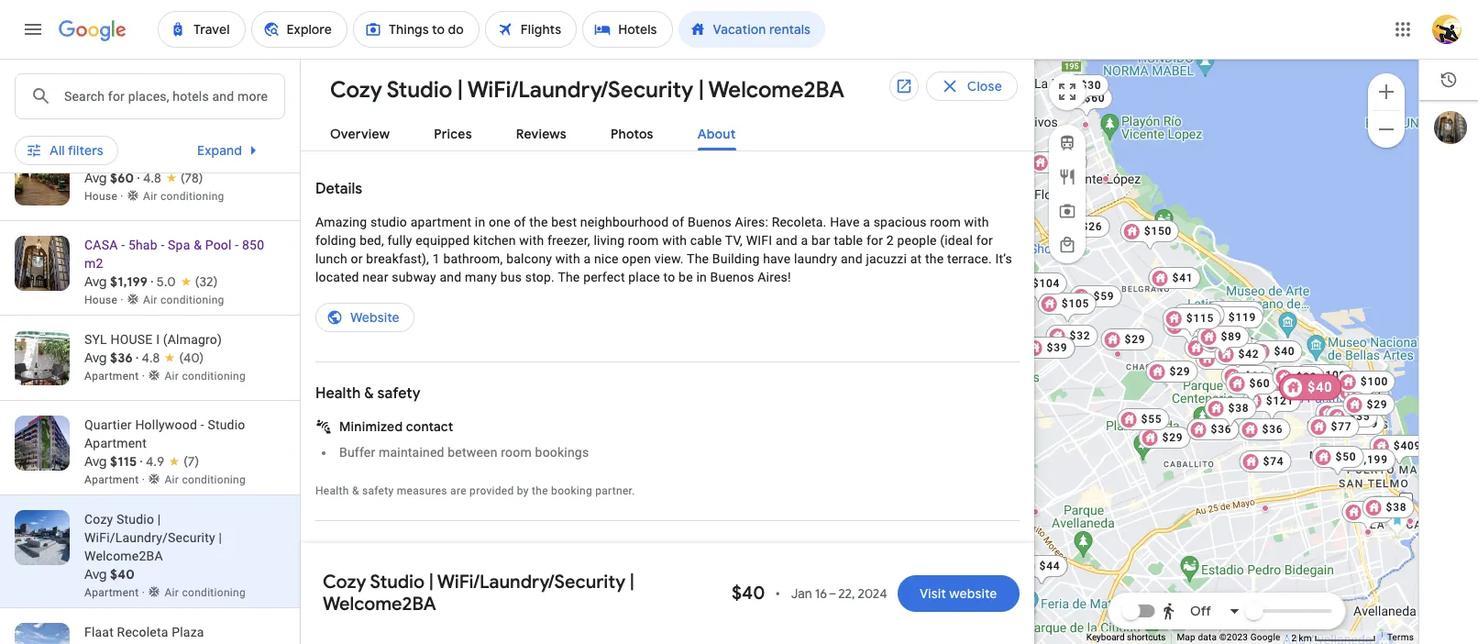 Task type: describe. For each thing, give the bounding box(es) containing it.
hollywood
[[135, 417, 197, 432]]

with up balcony
[[520, 233, 544, 248]]

cozy studio | wifi/laundry/security | welcome2ba heading
[[316, 73, 845, 105]]

1 vertical spatial $130 link
[[1267, 374, 1326, 396]]

fully
[[388, 233, 412, 248]]

expand button
[[175, 128, 286, 172]]

$59
[[1094, 290, 1115, 303]]

living
[[594, 233, 625, 248]]

studio inside cozy studio | wifi/laundry/security | welcome2ba avg $40
[[117, 512, 154, 527]]

posada gotan bed & breakfast image
[[1262, 505, 1270, 512]]

data
[[1199, 632, 1217, 642]]

all for all filters (1)
[[50, 137, 65, 153]]

2415 palermo avg $87 ·
[[84, 67, 167, 101]]

1 inside amazing studio apartment in one of the best neighbourhood of buenos aires: recoleta.  have a spacious room with folding bed, fully equipped kitchen with freezer, living room with cable tv, wifi and a bar table for 2 people (ideal for lunch or breakfast), 1 bathroom, balcony with a nice open view. the building have laundry and jacuzzi at the terrace. it's located near subway and many bus stop. the perfect place to be in buenos aires!
[[433, 251, 440, 266]]

$105
[[1062, 297, 1090, 310]]

avg inside 2415 palermo avg $87 ·
[[84, 84, 107, 101]]

cable
[[691, 233, 722, 248]]

best
[[552, 215, 577, 229]]

$77
[[1332, 420, 1353, 433]]

zoom in map image
[[1376, 80, 1398, 102]]

cozy studio | wifi/laundry/security | welcome2ba inside heading
[[330, 76, 845, 104]]

air for (32)
[[143, 294, 158, 306]]

avg inside quartier hollywood - studio apartment avg $115 ·
[[84, 453, 107, 470]]

1 vertical spatial the
[[558, 270, 580, 284]]

one bedroom in la boca, popular & artistic district image
[[1407, 517, 1415, 525]]

guest rating button
[[398, 130, 537, 160]]

4.4 out of 5 stars from 159 reviews image
[[142, 83, 208, 102]]

$60 inside la casa de bulnes avg $60 ·
[[110, 170, 134, 186]]

1 vertical spatial by
[[517, 484, 529, 497]]

minimized
[[339, 418, 403, 435]]

$85 link
[[1337, 381, 1389, 412]]

0 vertical spatial $150
[[1053, 156, 1081, 169]]

spacious apartment in puerto de olivos image
[[1083, 121, 1090, 128]]

$1,199 link
[[1327, 449, 1396, 471]]

subway
[[392, 270, 437, 284]]

bathroom,
[[443, 251, 503, 266]]

1 vertical spatial buenos
[[711, 270, 755, 284]]

0 vertical spatial in
[[475, 215, 486, 229]]

shortcuts
[[1127, 632, 1166, 642]]

terrace.
[[948, 251, 992, 266]]

syl
[[84, 332, 107, 347]]

$63
[[1367, 505, 1387, 518]]

place
[[629, 270, 660, 284]]

folding
[[316, 233, 356, 248]]

$40 up $77 link
[[1308, 379, 1333, 395]]

oro plaza apartamentos image
[[1233, 336, 1240, 343]]

1 vertical spatial cozy studio | wifi/laundry/security | welcome2ba
[[323, 571, 635, 616]]

1 horizontal spatial $150 link
[[1121, 220, 1180, 251]]

2 horizontal spatial $60
[[1250, 377, 1271, 390]]

0 horizontal spatial $150 link
[[1029, 151, 1088, 183]]

be
[[679, 270, 693, 284]]

2 horizontal spatial and
[[841, 251, 863, 266]]

$135 link
[[1206, 301, 1265, 332]]

conditioning up plaza on the left bottom
[[182, 586, 246, 599]]

- left 850 on the left
[[235, 238, 239, 252]]

map
[[1177, 632, 1196, 642]]

1 horizontal spatial 1
[[466, 576, 473, 591]]

freezer,
[[548, 233, 591, 248]]

$87 inside map region
[[1197, 308, 1218, 321]]

avg inside syl house i (almagro) avg $36 ·
[[84, 350, 107, 366]]

with down freezer,
[[556, 251, 581, 266]]

studio
[[371, 215, 407, 229]]

$35 link
[[1326, 405, 1378, 428]]

2 for from the left
[[977, 233, 993, 248]]

$115 inside map region
[[1187, 312, 1215, 325]]

with up view.
[[662, 233, 687, 248]]

1 vertical spatial $119
[[1351, 417, 1379, 430]]

$105 link
[[1038, 293, 1097, 324]]

1 horizontal spatial $50
[[1336, 450, 1357, 463]]

aires!
[[758, 270, 792, 284]]

4.9 out of 5 stars from 7 reviews image
[[146, 452, 199, 471]]

$87 link
[[1173, 304, 1225, 335]]

health & safety
[[316, 384, 421, 403]]

Search for places, hotels and more text field
[[63, 74, 284, 118]]

conditioning for (78)
[[161, 190, 224, 203]]

$40 left oro plaza apartamentos 'icon'
[[1209, 341, 1230, 354]]

$86 link
[[1222, 365, 1274, 387]]

0 vertical spatial a
[[863, 215, 871, 229]]

air for (40)
[[165, 370, 179, 383]]

view larger map image
[[1057, 81, 1079, 103]]

equipped
[[416, 233, 470, 248]]

$74 link
[[1240, 450, 1292, 472]]

$40 inside cozy studio | wifi/laundry/security | welcome2ba avg $40
[[110, 566, 135, 583]]

caminito image
[[1388, 510, 1409, 539]]

(7)
[[184, 453, 199, 470]]

all for all filters
[[50, 142, 65, 159]]

luminoso departamento en el corazón de olivos image
[[1059, 131, 1066, 139]]

- left spa
[[161, 238, 165, 252]]

$257
[[1394, 439, 1422, 452]]

open in new tab image
[[896, 77, 913, 95]]

1 vertical spatial the
[[926, 251, 944, 266]]

1 horizontal spatial $60
[[1085, 92, 1106, 105]]

$30 link
[[1057, 74, 1110, 105]]

· inside quartier hollywood - studio apartment avg $115 ·
[[140, 453, 143, 470]]

provided
[[470, 484, 514, 497]]

•
[[776, 585, 780, 602]]

air conditioning for (40)
[[165, 370, 246, 383]]

$40 left •
[[732, 582, 765, 605]]

or
[[351, 251, 363, 266]]

casa
[[84, 238, 118, 252]]

flaat recoleta plaza
[[84, 625, 204, 639]]

0 horizontal spatial $130 link
[[1196, 348, 1255, 370]]

1 horizontal spatial $50 link
[[1312, 446, 1365, 477]]

health for health & safety
[[316, 384, 361, 403]]

1 horizontal spatial $38 link
[[1363, 496, 1415, 518]]

2 vertical spatial the
[[532, 484, 548, 497]]

visit
[[921, 585, 947, 602]]

0 vertical spatial buenos
[[688, 215, 732, 229]]

0 horizontal spatial a
[[584, 251, 591, 266]]

near
[[363, 270, 389, 284]]

air conditioning for (7)
[[165, 473, 246, 486]]

measures
[[397, 484, 448, 497]]

0 vertical spatial $119
[[1229, 311, 1257, 324]]

jan
[[792, 585, 812, 602]]

tab list containing overview
[[301, 111, 1035, 151]]

$85
[[1361, 385, 1382, 398]]

0 vertical spatial $38 link
[[1205, 397, 1257, 428]]

conditioning for (7)
[[182, 473, 246, 486]]

· inside 2415 palermo avg $87 ·
[[136, 84, 138, 101]]

0 horizontal spatial room
[[501, 445, 532, 460]]

flaat
[[84, 625, 114, 639]]

Check-in text field
[[411, 72, 520, 115]]

2 inside amazing studio apartment in one of the best neighbourhood of buenos aires: recoleta.  have a spacious room with folding bed, fully equipped kitchen with freezer, living room with cable tv, wifi and a bar table for 2 people (ideal for lunch or breakfast), 1 bathroom, balcony with a nice open view. the building have laundry and jacuzzi at the terrace. it's located near subway and many bus stop. the perfect place to be in buenos aires!
[[887, 233, 894, 248]]

1 for from the left
[[867, 233, 884, 248]]

amenities
[[687, 137, 749, 153]]

filters form
[[15, 59, 894, 185]]

$86
[[1245, 370, 1266, 383]]

1 horizontal spatial $38
[[1387, 501, 1408, 514]]

quartier
[[84, 417, 132, 432]]

many
[[465, 270, 497, 284]]

bus
[[501, 270, 522, 284]]

house
[[111, 332, 153, 347]]

studio inside quartier hollywood - studio apartment avg $115 ·
[[208, 417, 245, 432]]

terms
[[1388, 632, 1415, 642]]

have
[[763, 251, 791, 266]]

lo de sili image
[[1103, 175, 1110, 183]]

avg inside la casa de bulnes avg $60 ·
[[84, 170, 107, 186]]

$89
[[1222, 330, 1243, 343]]

$44
[[1040, 560, 1061, 572]]

0 horizontal spatial $50 link
[[1016, 555, 1068, 586]]

are
[[451, 484, 467, 497]]

1 vertical spatial $50
[[1040, 560, 1061, 572]]

air conditioning for (159)
[[165, 105, 246, 117]]

$40 right "$42"
[[1275, 345, 1296, 358]]

map data ©2023 google
[[1177, 632, 1281, 642]]

recoleta.
[[772, 215, 827, 229]]

located
[[316, 270, 359, 284]]

filters for all filters
[[68, 142, 103, 159]]

about
[[698, 126, 736, 142]]

house · for $1,199
[[84, 294, 127, 306]]

nice
[[594, 251, 619, 266]]

clear image
[[311, 83, 333, 105]]

0 vertical spatial $60 link
[[1061, 87, 1113, 118]]

0 vertical spatial $38
[[1229, 402, 1250, 415]]

air conditioning for (78)
[[143, 190, 224, 203]]

2 vertical spatial welcome2ba
[[323, 593, 436, 616]]

all filters (1) button
[[15, 130, 136, 160]]

wifi/laundry/security inside cozy studio | wifi/laundry/security | welcome2ba avg $40
[[84, 530, 215, 545]]

1 vertical spatial in
[[697, 270, 707, 284]]

$104
[[1033, 277, 1061, 290]]

between
[[448, 445, 498, 460]]

people
[[898, 233, 937, 248]]

0 horizontal spatial $119 link
[[1205, 306, 1264, 338]]

view.
[[655, 251, 684, 266]]

850
[[242, 238, 264, 252]]

bed,
[[360, 233, 384, 248]]

1 vertical spatial room
[[628, 233, 659, 248]]

$29 down $55 link
[[1163, 431, 1184, 444]]

$29 down $100
[[1367, 398, 1388, 411]]

all filters button
[[15, 128, 118, 172]]

· inside la casa de bulnes avg $60 ·
[[137, 170, 140, 186]]

$100 link
[[1337, 371, 1396, 402]]

safety for health & safety
[[378, 384, 421, 403]]

2 horizontal spatial room
[[930, 215, 961, 229]]

bulnes
[[154, 152, 194, 167]]

health for health & safety measures are provided by the booking partner.
[[316, 484, 349, 497]]

price button
[[143, 130, 236, 160]]

$257 link
[[1370, 435, 1430, 466]]

balcony
[[507, 251, 552, 266]]

partner.
[[596, 484, 635, 497]]

$90 link
[[1164, 315, 1216, 346]]

2 for 2
[[804, 86, 812, 101]]

table
[[834, 233, 863, 248]]

$104 link
[[1009, 272, 1068, 304]]

plaza image
[[1115, 350, 1122, 358]]

0 vertical spatial and
[[776, 233, 798, 248]]

air conditioning for (32)
[[143, 294, 224, 306]]

guest
[[430, 137, 467, 153]]

$36 inside syl house i (almagro) avg $36 ·
[[110, 350, 133, 366]]

$55 link
[[1118, 408, 1170, 430]]



Task type: locate. For each thing, give the bounding box(es) containing it.
the down cable
[[687, 251, 709, 266]]

1 all from the top
[[50, 137, 65, 153]]

air down 4.9 out of 5 stars from 7 reviews image at the left bottom of the page
[[165, 473, 179, 486]]

avg inside casa - 5hab - spa & pool - 850 m2 avg $1,199 ·
[[84, 273, 107, 290]]

$409
[[1394, 439, 1422, 452]]

filters inside 'form'
[[68, 137, 103, 153]]

health down "buffer"
[[316, 484, 349, 497]]

0 horizontal spatial of
[[514, 215, 526, 229]]

0 horizontal spatial &
[[194, 238, 202, 252]]

2 vertical spatial cozy
[[323, 571, 366, 594]]

0 horizontal spatial $150
[[1053, 156, 1081, 169]]

0 horizontal spatial $87
[[110, 84, 133, 101]]

$135
[[1230, 305, 1258, 318]]

avg down m2
[[84, 273, 107, 290]]

$60 link up spacious apartment in puerto de olivos "icon"
[[1061, 87, 1113, 118]]

map region
[[937, 0, 1479, 644]]

(159)
[[180, 84, 208, 101]]

1 vertical spatial $38 link
[[1363, 496, 1415, 518]]

$38 link down $86 "link" on the bottom of the page
[[1205, 397, 1257, 428]]

1 horizontal spatial in
[[697, 270, 707, 284]]

safety down "buffer"
[[362, 484, 394, 497]]

$40 link
[[1185, 337, 1237, 359], [1251, 340, 1303, 362], [1280, 374, 1342, 400], [1316, 402, 1368, 424]]

sort by
[[818, 137, 862, 153]]

1 horizontal spatial $150
[[1145, 225, 1173, 238]]

1 horizontal spatial 2
[[887, 233, 894, 248]]

2 up sort by popup button at the right top of page
[[804, 86, 812, 101]]

avg up flaat
[[84, 566, 107, 583]]

sort by button
[[787, 130, 894, 160]]

1 vertical spatial 2
[[887, 233, 894, 248]]

$99 link
[[1212, 339, 1265, 370]]

& down "buffer"
[[352, 484, 359, 497]]

2 avg from the top
[[84, 170, 107, 186]]

off button
[[1157, 589, 1247, 633]]

2 filters from the top
[[68, 142, 103, 159]]

4.8 out of 5 stars from 78 reviews image
[[143, 169, 203, 187]]

$150 link
[[1029, 151, 1088, 183], [1121, 220, 1180, 251]]

4 avg from the top
[[84, 350, 107, 366]]

apartment · up flaat
[[84, 586, 148, 599]]

1 vertical spatial a
[[801, 233, 808, 248]]

$26
[[1082, 220, 1103, 233]]

0 vertical spatial welcome2ba
[[709, 76, 845, 104]]

2 health from the top
[[316, 484, 349, 497]]

2 apartment · from the top
[[84, 370, 148, 383]]

$29 down $90 link
[[1170, 365, 1191, 378]]

conditioning down (7)
[[182, 473, 246, 486]]

$55
[[1142, 413, 1163, 426]]

booking
[[551, 484, 593, 497]]

$89 link
[[1198, 326, 1250, 357]]

$130 link down oro plaza apartamentos 'icon'
[[1196, 348, 1255, 370]]

house · down casa
[[84, 190, 127, 203]]

sort
[[818, 137, 844, 153]]

1 vertical spatial safety
[[362, 484, 394, 497]]

- left 5hab
[[121, 238, 125, 252]]

1 vertical spatial health
[[316, 484, 349, 497]]

cozy inside heading
[[330, 76, 382, 104]]

the left best
[[530, 215, 548, 229]]

spa
[[168, 238, 190, 252]]

1 vertical spatial and
[[841, 251, 863, 266]]

& for health & safety measures are provided by the booking partner.
[[352, 484, 359, 497]]

3 apartment · from the top
[[84, 473, 148, 486]]

air for (78)
[[143, 190, 158, 203]]

recently viewed image
[[1440, 71, 1459, 89]]

0 horizontal spatial $38
[[1229, 402, 1250, 415]]

main menu image
[[22, 18, 44, 40]]

off
[[1191, 603, 1212, 619]]

the right at on the top of page
[[926, 251, 944, 266]]

· down de
[[137, 170, 140, 186]]

$38 link up f&f altos de barracas icon
[[1363, 496, 1415, 518]]

0 horizontal spatial $119
[[1229, 311, 1257, 324]]

1 horizontal spatial $115
[[1187, 312, 1215, 325]]

$130 link right $86
[[1267, 374, 1326, 396]]

conditioning for (40)
[[182, 370, 246, 383]]

breakfast),
[[366, 251, 429, 266]]

air up flaat recoleta plaza link
[[165, 586, 179, 599]]

1 vertical spatial $87
[[1197, 308, 1218, 321]]

$60 up $121
[[1250, 377, 1271, 390]]

apartment · down apartment
[[84, 473, 148, 486]]

2024
[[858, 585, 888, 602]]

1 vertical spatial $38
[[1387, 501, 1408, 514]]

1 horizontal spatial $130
[[1291, 379, 1319, 392]]

air conditioning
[[165, 105, 246, 117], [143, 190, 224, 203], [143, 294, 224, 306], [165, 370, 246, 383], [165, 473, 246, 486], [165, 586, 246, 599]]

$60 link down "$42"
[[1226, 372, 1278, 404]]

& right spa
[[194, 238, 202, 252]]

& inside casa - 5hab - spa & pool - 850 m2 avg $1,199 ·
[[194, 238, 202, 252]]

$41
[[1173, 272, 1194, 284]]

0 horizontal spatial $50
[[1040, 560, 1061, 572]]

bookings
[[535, 445, 589, 460]]

2 all from the top
[[50, 142, 65, 159]]

of up view.
[[672, 215, 685, 229]]

$40 up $77
[[1340, 406, 1361, 419]]

conditioning down (159)
[[182, 105, 246, 117]]

1 vertical spatial 4.8
[[142, 350, 160, 366]]

1 horizontal spatial $87
[[1197, 308, 1218, 321]]

safety up minimized contact
[[378, 384, 421, 403]]

air conditioning down 5 out of 5 stars from 32 reviews image
[[143, 294, 224, 306]]

in left one
[[475, 215, 486, 229]]

of
[[514, 215, 526, 229], [672, 215, 685, 229]]

1 left the bathroom
[[466, 576, 473, 591]]

2 vertical spatial room
[[501, 445, 532, 460]]

by inside popup button
[[847, 137, 862, 153]]

air conditioning down (159)
[[165, 105, 246, 117]]

by right provided
[[517, 484, 529, 497]]

la
[[84, 152, 99, 167]]

0 vertical spatial 1
[[433, 251, 440, 266]]

1 vertical spatial $60
[[110, 170, 134, 186]]

to
[[664, 270, 676, 284]]

1 bathroom
[[466, 576, 534, 591]]

1 health from the top
[[316, 384, 361, 403]]

bar
[[812, 233, 831, 248]]

air conditioning up plaza on the left bottom
[[165, 586, 246, 599]]

all filters
[[50, 142, 103, 159]]

buenos up cable
[[688, 215, 732, 229]]

$50 link
[[1312, 446, 1365, 477], [1016, 555, 1068, 586]]

conditioning down 5 out of 5 stars from 32 reviews image
[[161, 294, 224, 306]]

$88 link
[[1339, 450, 1391, 472]]

stop.
[[525, 270, 555, 284]]

1 down equipped
[[433, 251, 440, 266]]

cozy inside cozy studio | wifi/laundry/security | welcome2ba avg $40
[[84, 512, 113, 527]]

$115 link
[[1163, 307, 1222, 339]]

1 vertical spatial 1
[[466, 576, 473, 591]]

website
[[950, 585, 998, 602]]

1 vertical spatial $119 link
[[1327, 413, 1386, 435]]

2 up jacuzzi
[[887, 233, 894, 248]]

- right the hollywood
[[201, 417, 204, 432]]

by right the "sort"
[[847, 137, 862, 153]]

la casa de bulnes avg $60 ·
[[84, 152, 194, 186]]

lo de sili image
[[1103, 175, 1110, 183]]

apartment
[[84, 436, 147, 450]]

$150 link down 'luminoso departamento en el corazón de olivos' image
[[1029, 151, 1088, 183]]

$130 link
[[1196, 348, 1255, 370], [1267, 374, 1326, 396]]

0 vertical spatial $1,199
[[110, 273, 148, 290]]

apartment · for $115
[[84, 473, 148, 486]]

- inside quartier hollywood - studio apartment avg $115 ·
[[201, 417, 204, 432]]

2 vertical spatial $60
[[1250, 377, 1271, 390]]

2 vertical spatial and
[[440, 270, 462, 284]]

$40 up flaat recoleta plaza link
[[110, 566, 135, 583]]

air down 4.8 out of 5 stars from 78 reviews image
[[143, 190, 158, 203]]

$150 link up $31 link
[[1121, 220, 1180, 251]]

$63 link
[[1343, 501, 1395, 532]]

the right stop.
[[558, 270, 580, 284]]

air conditioning down (7)
[[165, 473, 246, 486]]

perfect
[[584, 270, 625, 284]]

1 horizontal spatial welcome2ba
[[323, 593, 436, 616]]

4 apartment · from the top
[[84, 586, 148, 599]]

2 vertical spatial a
[[584, 251, 591, 266]]

wifi/laundry/security
[[468, 76, 694, 104], [84, 530, 215, 545], [437, 571, 626, 594]]

conditioning
[[182, 105, 246, 117], [161, 190, 224, 203], [161, 294, 224, 306], [182, 370, 246, 383], [182, 473, 246, 486], [182, 586, 246, 599]]

· inside casa - 5hab - spa & pool - 850 m2 avg $1,199 ·
[[151, 273, 154, 290]]

the
[[687, 251, 709, 266], [558, 270, 580, 284]]

5 out of 5 stars from 32 reviews image
[[157, 272, 218, 291]]

0 vertical spatial cozy studio | wifi/laundry/security | welcome2ba
[[330, 76, 845, 104]]

2 left km
[[1292, 633, 1297, 643]]

prices
[[434, 126, 472, 142]]

$38 down $86 "link" on the bottom of the page
[[1229, 402, 1250, 415]]

1 vertical spatial &
[[364, 384, 374, 403]]

1 filters from the top
[[68, 137, 103, 153]]

room up "open"
[[628, 233, 659, 248]]

· inside syl house i (almagro) avg $36 ·
[[136, 350, 139, 366]]

0 vertical spatial 2
[[804, 86, 812, 101]]

safety
[[378, 384, 421, 403], [362, 484, 394, 497]]

· left 4.4 at the left of page
[[136, 84, 138, 101]]

1 vertical spatial $60 link
[[1226, 372, 1278, 404]]

room up (ideal
[[930, 215, 961, 229]]

close
[[968, 78, 1003, 94]]

1 horizontal spatial the
[[687, 251, 709, 266]]

tab list
[[301, 111, 1035, 151]]

$1,199 inside map region
[[1351, 453, 1389, 466]]

km
[[1300, 633, 1312, 643]]

in right "be"
[[697, 270, 707, 284]]

$60 up spacious apartment in puerto de olivos "icon"
[[1085, 92, 1106, 105]]

safety for health & safety measures are provided by the booking partner.
[[362, 484, 394, 497]]

che lolita house image
[[1032, 508, 1039, 516]]

avg inside cozy studio | wifi/laundry/security | welcome2ba avg $40
[[84, 566, 107, 583]]

& up minimized
[[364, 384, 374, 403]]

welcome2ba inside cozy studio | wifi/laundry/security | welcome2ba avg $40
[[84, 549, 163, 563]]

air for (159)
[[165, 105, 179, 117]]

house · down m2
[[84, 294, 127, 306]]

conditioning for (32)
[[161, 294, 224, 306]]

1 vertical spatial $150 link
[[1121, 220, 1180, 251]]

at
[[911, 251, 922, 266]]

with up (ideal
[[965, 215, 990, 229]]

1 horizontal spatial by
[[847, 137, 862, 153]]

2 inside 2 popup button
[[804, 86, 812, 101]]

apartment · down house
[[84, 370, 148, 383]]

5 avg from the top
[[84, 453, 107, 470]]

building
[[713, 251, 760, 266]]

apartamento av kennedy y cerviño a metros embajada eeuu image
[[1240, 331, 1248, 339]]

$41 link
[[1149, 267, 1201, 289]]

it's
[[996, 251, 1013, 266]]

0 horizontal spatial for
[[867, 233, 884, 248]]

1 horizontal spatial room
[[628, 233, 659, 248]]

1 vertical spatial cozy
[[84, 512, 113, 527]]

0 horizontal spatial in
[[475, 215, 486, 229]]

health up minimized
[[316, 384, 361, 403]]

1 vertical spatial $150
[[1145, 225, 1173, 238]]

$130 down oro plaza apartamentos 'icon'
[[1220, 352, 1248, 365]]

0 horizontal spatial $130
[[1220, 352, 1248, 365]]

$87 inside 2415 palermo avg $87 ·
[[110, 84, 133, 101]]

1 of from the left
[[514, 215, 526, 229]]

· left '5.0'
[[151, 273, 154, 290]]

apartment · for $36
[[84, 370, 148, 383]]

1 apartment · from the top
[[84, 105, 148, 117]]

$121 link
[[1243, 390, 1302, 421]]

1 horizontal spatial a
[[801, 233, 808, 248]]

by
[[847, 137, 862, 153], [517, 484, 529, 497]]

kitchen
[[473, 233, 516, 248]]

1 horizontal spatial $60 link
[[1226, 372, 1278, 404]]

a left nice
[[584, 251, 591, 266]]

filters for all filters (1)
[[68, 137, 103, 153]]

4.4
[[142, 84, 160, 101]]

4.8 for $60
[[143, 170, 161, 186]]

2 of from the left
[[672, 215, 685, 229]]

$1,199 inside casa - 5hab - spa & pool - 850 m2 avg $1,199 ·
[[110, 273, 148, 290]]

all inside filters 'form'
[[50, 137, 65, 153]]

contact
[[406, 418, 454, 435]]

1 house · from the top
[[84, 190, 127, 203]]

0 vertical spatial 4.8
[[143, 170, 161, 186]]

0 horizontal spatial $1,199
[[110, 273, 148, 290]]

0 vertical spatial house ·
[[84, 190, 127, 203]]

0 horizontal spatial $38 link
[[1205, 397, 1257, 428]]

f&f altos de barracas image
[[1365, 528, 1372, 536]]

for up jacuzzi
[[867, 233, 884, 248]]

1 vertical spatial $130
[[1291, 379, 1319, 392]]

& for health & safety
[[364, 384, 374, 403]]

0 vertical spatial $50
[[1336, 450, 1357, 463]]

lo de costa bb - deluxe double room with bath image
[[1081, 154, 1088, 161]]

studio inside heading
[[387, 76, 452, 104]]

2 vertical spatial 2
[[1292, 633, 1297, 643]]

$50 link down che lolita house image
[[1016, 555, 1068, 586]]

2 km
[[1292, 633, 1315, 643]]

avg down 'la'
[[84, 170, 107, 186]]

0 horizontal spatial $60
[[110, 170, 134, 186]]

4.8
[[143, 170, 161, 186], [142, 350, 160, 366]]

air down 4.4 out of 5 stars from 159 reviews image
[[165, 105, 179, 117]]

$121
[[1267, 394, 1295, 407]]

$119 up apartamento av kennedy y cerviño a metros embajada eeuu image
[[1229, 311, 1257, 324]]

1 vertical spatial house ·
[[84, 294, 127, 306]]

recently viewed element
[[1420, 60, 1479, 100]]

0 vertical spatial by
[[847, 137, 862, 153]]

air conditioning down (40)
[[165, 370, 246, 383]]

$115 inside quartier hollywood - studio apartment avg $115 ·
[[110, 453, 137, 470]]

©2023
[[1220, 632, 1249, 642]]

4.8 inside image
[[143, 170, 161, 186]]

house · for $60
[[84, 190, 127, 203]]

1 horizontal spatial of
[[672, 215, 685, 229]]

room right the between
[[501, 445, 532, 460]]

4.8 for $36
[[142, 350, 160, 366]]

property type button
[[244, 130, 391, 160]]

and down table
[[841, 251, 863, 266]]

2 horizontal spatial a
[[863, 215, 871, 229]]

a left bar
[[801, 233, 808, 248]]

$38 up one bedroom in la boca, popular & artistic district icon
[[1387, 501, 1408, 514]]

2 for 2 km
[[1292, 633, 1297, 643]]

2 house · from the top
[[84, 294, 127, 306]]

extraordinary apartment in caba 2 rooms image
[[1048, 568, 1055, 575]]

and up have
[[776, 233, 798, 248]]

0 vertical spatial the
[[687, 251, 709, 266]]

avg down syl
[[84, 350, 107, 366]]

0 horizontal spatial welcome2ba
[[84, 549, 163, 563]]

0 horizontal spatial $60 link
[[1061, 87, 1113, 118]]

0 horizontal spatial and
[[440, 270, 462, 284]]

0 vertical spatial $119 link
[[1205, 306, 1264, 338]]

$130 up $121
[[1291, 379, 1319, 392]]

$26 link
[[1058, 216, 1110, 238]]

0 vertical spatial $130 link
[[1196, 348, 1255, 370]]

1 horizontal spatial $119
[[1351, 417, 1379, 430]]

1 vertical spatial wifi/laundry/security
[[84, 530, 215, 545]]

zoom out map image
[[1376, 118, 1398, 140]]

air for (7)
[[165, 473, 179, 486]]

$29 left $90 link
[[1125, 333, 1146, 346]]

apartment · for $87
[[84, 105, 148, 117]]

$50 link down $77
[[1312, 446, 1365, 477]]

$88
[[1363, 454, 1384, 467]]

$60 down casa
[[110, 170, 134, 186]]

-
[[121, 238, 125, 252], [161, 238, 165, 252], [235, 238, 239, 252], [201, 417, 204, 432]]

syl house i (almagro) avg $36 ·
[[84, 332, 222, 366]]

0 vertical spatial $150 link
[[1029, 151, 1088, 183]]

air down '4.8 out of 5 stars from 40 reviews' image at the left of the page
[[165, 370, 179, 383]]

0 vertical spatial wifi/laundry/security
[[468, 76, 694, 104]]

1 horizontal spatial $1,199
[[1351, 453, 1389, 466]]

i
[[156, 332, 160, 347]]

1 avg from the top
[[84, 84, 107, 101]]

0 vertical spatial cozy
[[330, 76, 382, 104]]

property type
[[275, 137, 360, 153]]

wifi/laundry/security inside 'cozy studio | wifi/laundry/security | welcome2ba' heading
[[468, 76, 694, 104]]

2 inside the 2 km button
[[1292, 633, 1297, 643]]

1 vertical spatial $1,199
[[1351, 453, 1389, 466]]

$77 link
[[1308, 416, 1360, 438]]

4.8 down i
[[142, 350, 160, 366]]

4.8 inside image
[[142, 350, 160, 366]]

recoleta
[[117, 625, 168, 639]]

0 vertical spatial the
[[530, 215, 548, 229]]

price
[[174, 137, 205, 153]]

conditioning for (159)
[[182, 105, 246, 117]]

air down '5.0'
[[143, 294, 158, 306]]

4.8 down de
[[143, 170, 161, 186]]

· down house
[[136, 350, 139, 366]]

a right have
[[863, 215, 871, 229]]

0 vertical spatial $130
[[1220, 352, 1248, 365]]

$150 up $31 link
[[1145, 225, 1173, 238]]

0 vertical spatial safety
[[378, 384, 421, 403]]

Check-out text field
[[590, 72, 701, 115]]

3 avg from the top
[[84, 273, 107, 290]]

rooms
[[576, 137, 617, 153]]

buenos down building
[[711, 270, 755, 284]]

of right one
[[514, 215, 526, 229]]

welcome2ba inside heading
[[709, 76, 845, 104]]

amenities button
[[656, 130, 780, 160]]

wifi/laundry/security inside cozy studio | wifi/laundry/security | welcome2ba
[[437, 571, 626, 594]]

0 vertical spatial $115
[[1187, 312, 1215, 325]]

6 avg from the top
[[84, 566, 107, 583]]

cozy studio | wifi/laundry/security | welcome2ba avg $40
[[84, 512, 222, 583]]

jan 16 – 22, 2024
[[792, 585, 888, 602]]

4.8 out of 5 stars from 40 reviews image
[[142, 349, 204, 367]]

the left booking
[[532, 484, 548, 497]]

· left 4.9
[[140, 453, 143, 470]]

1 horizontal spatial and
[[776, 233, 798, 248]]

terms link
[[1388, 632, 1415, 642]]



Task type: vqa. For each thing, say whether or not it's contained in the screenshot.


